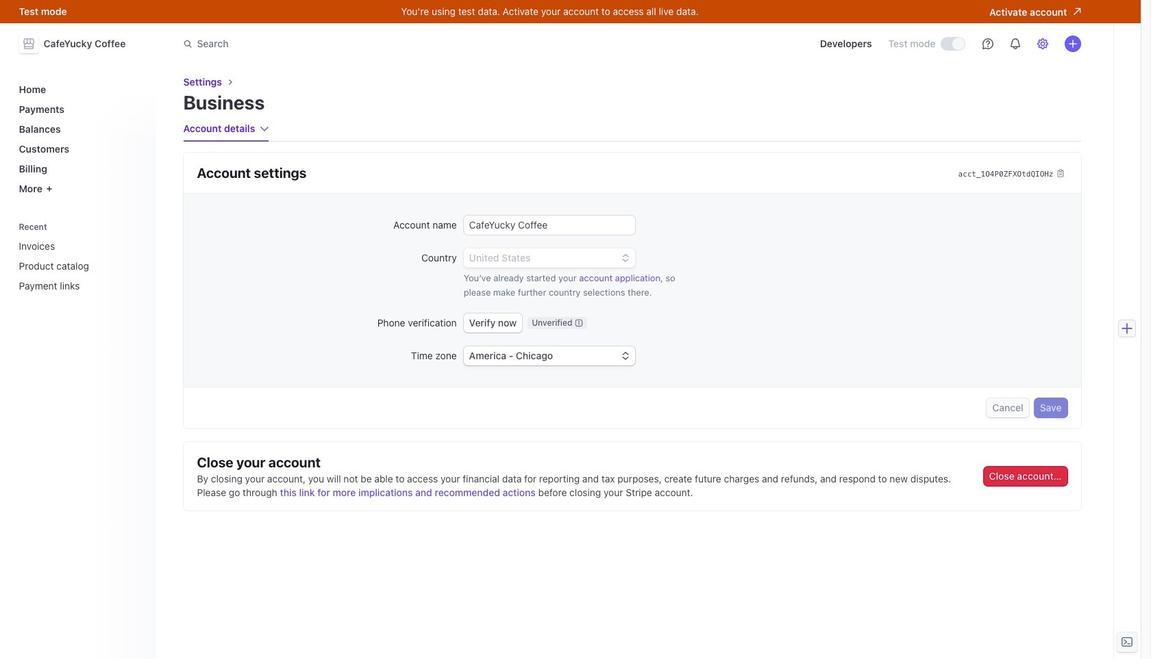 Task type: describe. For each thing, give the bounding box(es) containing it.
Test mode checkbox
[[941, 38, 964, 50]]

core navigation links element
[[13, 78, 148, 200]]

notifications image
[[1010, 38, 1021, 49]]

1 recent element from the top
[[13, 218, 148, 297]]

Search text field
[[175, 31, 562, 57]]

2 recent element from the top
[[13, 235, 148, 297]]



Task type: locate. For each thing, give the bounding box(es) containing it.
Company text field
[[464, 216, 635, 235]]

clear history image
[[134, 223, 142, 231]]

recent element
[[13, 218, 148, 297], [13, 235, 148, 297]]

settings image
[[1037, 38, 1048, 49]]

help image
[[982, 38, 993, 49]]

None search field
[[175, 31, 562, 57]]



Task type: vqa. For each thing, say whether or not it's contained in the screenshot.
Clear history icon at the left of page
yes



